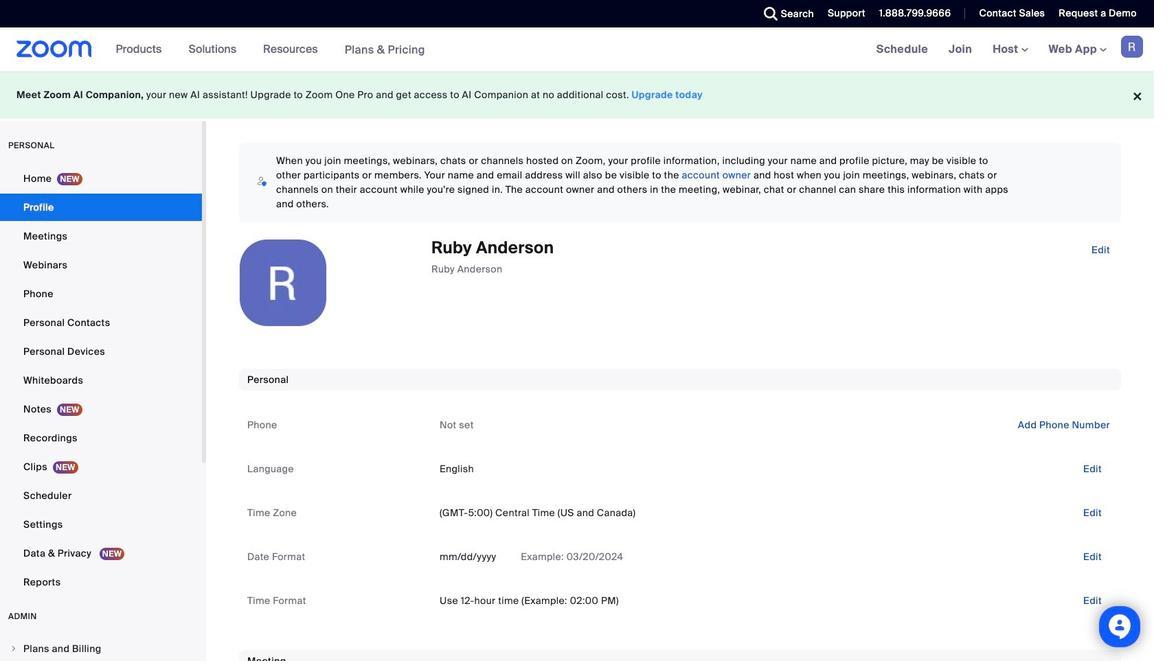 Task type: locate. For each thing, give the bounding box(es) containing it.
footer
[[0, 71, 1154, 119]]

menu item
[[0, 636, 202, 662]]

product information navigation
[[106, 27, 436, 72]]

personal menu menu
[[0, 165, 202, 598]]

banner
[[0, 27, 1154, 72]]



Task type: vqa. For each thing, say whether or not it's contained in the screenshot.
'web app' dropdown button
no



Task type: describe. For each thing, give the bounding box(es) containing it.
meetings navigation
[[866, 27, 1154, 72]]

zoom logo image
[[16, 41, 92, 58]]

edit user photo image
[[272, 277, 294, 289]]

user photo image
[[240, 240, 326, 326]]

right image
[[10, 645, 18, 653]]

profile picture image
[[1121, 36, 1143, 58]]



